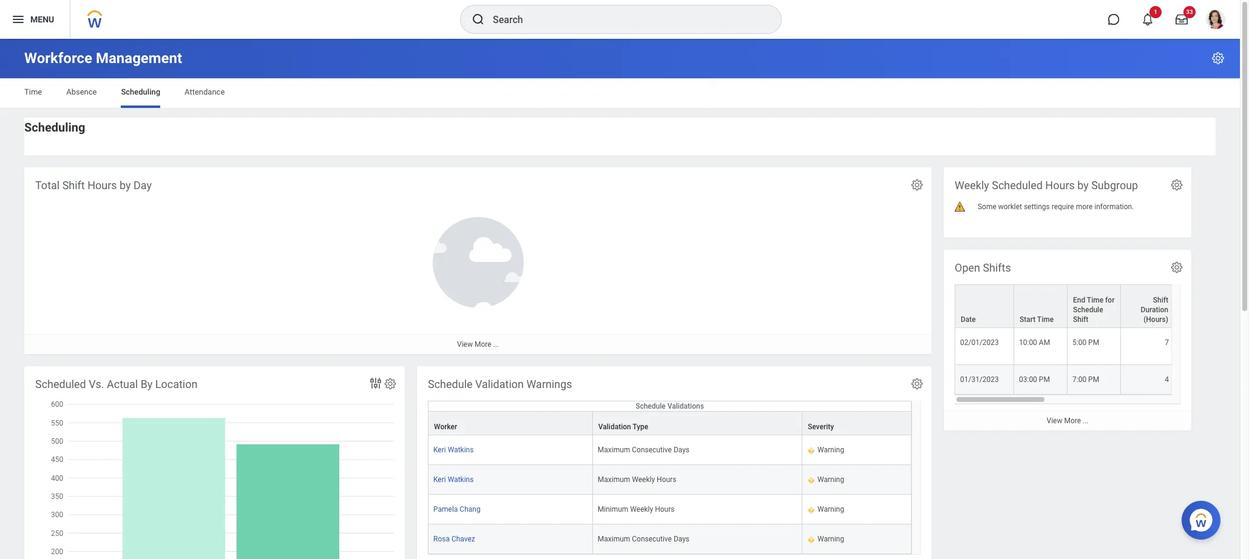 Task type: vqa. For each thing, say whether or not it's contained in the screenshot.
the right View More ...
yes



Task type: describe. For each thing, give the bounding box(es) containing it.
date
[[961, 316, 976, 324]]

schedule inside end time for schedule shift
[[1074, 306, 1104, 315]]

1 keri watkins link from the top
[[434, 444, 474, 455]]

information.
[[1095, 203, 1135, 211]]

severity image for warning element related to first keri watkins link from the top
[[808, 446, 816, 456]]

more for open shifts
[[1065, 417, 1081, 426]]

total shift hours by day element
[[24, 168, 932, 355]]

schedule for schedule validations
[[636, 403, 666, 411]]

start time
[[1020, 316, 1054, 324]]

workforce
[[24, 50, 92, 67]]

notifications element
[[1213, 24, 1222, 34]]

attendance
[[185, 87, 225, 97]]

configure and view chart data image
[[369, 376, 383, 391]]

profile logan mcneil image
[[1207, 10, 1226, 32]]

watkins for first keri watkins link from the top
[[448, 446, 474, 455]]

severity button
[[803, 412, 911, 435]]

01/31/2023
[[961, 376, 999, 385]]

maximum consecutive days for keri watkins
[[598, 446, 690, 455]]

1
[[1154, 9, 1158, 15]]

0 vertical spatial weekly
[[955, 179, 990, 192]]

open shifts element
[[944, 250, 1250, 431]]

shifts
[[983, 262, 1011, 274]]

rosa
[[434, 536, 450, 544]]

5:00
[[1073, 339, 1087, 347]]

03:00 pm
[[1020, 376, 1050, 385]]

severity
[[808, 423, 834, 432]]

shift inside shift duration (hours)
[[1154, 296, 1169, 305]]

time for end time for schedule shift
[[1087, 296, 1104, 305]]

subgroup
[[1092, 179, 1139, 192]]

total
[[35, 179, 60, 192]]

start time column header
[[1015, 285, 1068, 329]]

hours for minimum weekly hours
[[655, 506, 675, 514]]

consecutive for watkins
[[632, 446, 672, 455]]

tab list inside workforce management 'main content'
[[12, 79, 1228, 108]]

vs.
[[89, 378, 104, 391]]

hours for weekly scheduled hours by subgroup
[[1046, 179, 1075, 192]]

configure total shift hours by day image
[[911, 179, 924, 192]]

configure weekly scheduled hours by subgroup image
[[1171, 179, 1184, 192]]

03:00
[[1020, 376, 1038, 385]]

configure this page image
[[1211, 51, 1226, 66]]

configure schedule validation warnings image
[[911, 378, 924, 391]]

schedule validation warnings element
[[417, 367, 932, 560]]

date column header
[[955, 285, 1015, 329]]

watkins for first keri watkins link from the bottom
[[448, 476, 474, 485]]

weekly for minimum weekly hours
[[630, 506, 653, 514]]

validation type
[[599, 423, 649, 432]]

schedule for schedule validation warnings
[[428, 378, 473, 391]]

end time for schedule shift
[[1074, 296, 1115, 324]]

justify image
[[11, 12, 26, 27]]

02/01/2023
[[961, 339, 999, 347]]

rosa chavez link
[[434, 533, 475, 544]]

view for open shifts
[[1047, 417, 1063, 426]]

warning for warning element related to first keri watkins link from the top
[[818, 446, 845, 455]]

5:00 pm
[[1073, 339, 1100, 347]]

some
[[978, 203, 997, 211]]

menu
[[30, 14, 54, 24]]

by for subgroup
[[1078, 179, 1089, 192]]

date button
[[956, 285, 1014, 328]]

worklet
[[999, 203, 1023, 211]]

day
[[134, 179, 152, 192]]

minimum
[[598, 506, 629, 514]]

start time button
[[1015, 285, 1067, 328]]

maximum weekly hours element
[[598, 474, 677, 485]]

notifications large image
[[1142, 13, 1154, 26]]

33
[[1187, 9, 1194, 15]]

maximum for chavez
[[598, 536, 630, 544]]

pm for 7:00 pm
[[1089, 376, 1100, 385]]

row containing 01/31/2023
[[955, 366, 1250, 395]]

scheduled vs. actual by location element
[[24, 367, 405, 560]]

menu button
[[0, 0, 70, 39]]

scheduled vs. actual by location
[[35, 378, 198, 391]]

require
[[1052, 203, 1075, 211]]

maximum consecutive days for rosa chavez
[[598, 536, 690, 544]]

row containing worker
[[428, 412, 912, 436]]

end time for schedule shift button
[[1068, 285, 1121, 328]]

pm for 5:00 pm
[[1089, 339, 1100, 347]]

weekly for maximum weekly hours
[[632, 476, 655, 485]]

scheduled inside weekly scheduled hours by subgroup element
[[992, 179, 1043, 192]]

duration
[[1141, 306, 1169, 315]]

by for day
[[120, 179, 131, 192]]

7:00 pm
[[1073, 376, 1100, 385]]

weekly scheduled hours by subgroup element
[[944, 168, 1192, 238]]

maximum consecutive days element for rosa chavez
[[598, 533, 690, 544]]

7
[[1165, 339, 1169, 347]]

warnings
[[527, 378, 572, 391]]

warning element for first keri watkins link from the bottom
[[818, 474, 845, 485]]

validation type button
[[593, 412, 802, 435]]

worker
[[434, 423, 457, 432]]

chang
[[460, 506, 481, 514]]

scheduled inside scheduled vs. actual by location element
[[35, 378, 86, 391]]

severity image for warning element corresponding to pamela chang link
[[808, 506, 816, 516]]

start
[[1020, 316, 1036, 324]]

workforce management
[[24, 50, 182, 67]]

weekly scheduled hours by subgroup
[[955, 179, 1139, 192]]

hours for maximum weekly hours
[[657, 476, 677, 485]]

menu banner
[[0, 0, 1241, 39]]

0 horizontal spatial scheduling
[[24, 120, 85, 135]]

view more ... link for total shift hours by day
[[24, 335, 932, 355]]



Task type: locate. For each thing, give the bounding box(es) containing it.
schedule validations button
[[429, 402, 911, 412]]

10:00 am
[[1020, 339, 1051, 347]]

1 keri watkins from the top
[[434, 446, 474, 455]]

3 warning element from the top
[[818, 503, 845, 514]]

pm right 7:00
[[1089, 376, 1100, 385]]

keri watkins link down the worker at left
[[434, 444, 474, 455]]

2 vertical spatial weekly
[[630, 506, 653, 514]]

consecutive inside 'row'
[[632, 536, 672, 544]]

schedule inside schedule validations popup button
[[636, 403, 666, 411]]

scheduled
[[992, 179, 1043, 192], [35, 378, 86, 391]]

warning element
[[818, 444, 845, 455], [818, 474, 845, 485], [818, 503, 845, 514], [818, 533, 845, 544]]

scheduling down management
[[121, 87, 160, 97]]

type
[[633, 423, 649, 432]]

pamela chang link
[[434, 503, 481, 514]]

0 horizontal spatial validation
[[475, 378, 524, 391]]

maximum down minimum
[[598, 536, 630, 544]]

1 vertical spatial maximum
[[598, 476, 630, 485]]

... inside open shifts element
[[1083, 417, 1089, 426]]

0 vertical spatial days
[[674, 446, 690, 455]]

1 maximum from the top
[[598, 446, 630, 455]]

watkins
[[448, 446, 474, 455], [448, 476, 474, 485]]

scheduling down absence on the top left of page
[[24, 120, 85, 135]]

2 days from the top
[[674, 536, 690, 544]]

schedule up the worker at left
[[428, 378, 473, 391]]

view down 03:00 pm
[[1047, 417, 1063, 426]]

pamela
[[434, 506, 458, 514]]

open
[[955, 262, 981, 274]]

view for total shift hours by day
[[457, 341, 473, 349]]

2 warning element from the top
[[818, 474, 845, 485]]

4 warning from the top
[[818, 536, 845, 544]]

open shifts
[[955, 262, 1011, 274]]

1 watkins from the top
[[448, 446, 474, 455]]

schedule validations
[[636, 403, 704, 411]]

... for open shifts
[[1083, 417, 1089, 426]]

0 vertical spatial scheduling
[[121, 87, 160, 97]]

severity image
[[808, 446, 816, 456], [808, 476, 816, 486], [808, 506, 816, 516], [808, 536, 816, 545]]

time right 'start'
[[1038, 316, 1054, 324]]

weekly
[[955, 179, 990, 192], [632, 476, 655, 485], [630, 506, 653, 514]]

warning for first keri watkins link from the bottom warning element
[[818, 476, 845, 485]]

2 keri watkins from the top
[[434, 476, 474, 485]]

... for total shift hours by day
[[493, 341, 499, 349]]

absence
[[66, 87, 97, 97]]

shift up duration
[[1154, 296, 1169, 305]]

maximum weekly hours
[[598, 476, 677, 485]]

(hours)
[[1144, 316, 1169, 324]]

1 vertical spatial ...
[[1083, 417, 1089, 426]]

2 keri watkins link from the top
[[434, 474, 474, 485]]

1 keri from the top
[[434, 446, 446, 455]]

warning for warning element related to rosa chavez link
[[818, 536, 845, 544]]

keri watkins down the worker at left
[[434, 446, 474, 455]]

shift duration (hours)
[[1141, 296, 1169, 324]]

am
[[1039, 339, 1051, 347]]

minimum weekly hours element
[[598, 503, 675, 514]]

1 horizontal spatial ...
[[1083, 417, 1089, 426]]

row containing 02/01/2023
[[955, 329, 1250, 366]]

1 vertical spatial keri watkins link
[[434, 474, 474, 485]]

time down workforce
[[24, 87, 42, 97]]

maximum consecutive days element down type
[[598, 444, 690, 455]]

2 warning from the top
[[818, 476, 845, 485]]

shift inside end time for schedule shift
[[1074, 316, 1089, 324]]

chavez
[[452, 536, 475, 544]]

settings
[[1024, 203, 1050, 211]]

more down 7:00
[[1065, 417, 1081, 426]]

warning
[[818, 446, 845, 455], [818, 476, 845, 485], [818, 506, 845, 514], [818, 536, 845, 544]]

scheduled up worklet
[[992, 179, 1043, 192]]

warning element for rosa chavez link
[[818, 533, 845, 544]]

time inside tab list
[[24, 87, 42, 97]]

maximum consecutive days element down minimum weekly hours
[[598, 533, 690, 544]]

schedule up type
[[636, 403, 666, 411]]

0 vertical spatial keri
[[434, 446, 446, 455]]

keri
[[434, 446, 446, 455], [434, 476, 446, 485]]

0 vertical spatial keri watkins link
[[434, 444, 474, 455]]

keri for first keri watkins link from the top
[[434, 446, 446, 455]]

1 vertical spatial keri watkins
[[434, 476, 474, 485]]

end time for schedule shift column header
[[1068, 285, 1122, 329]]

0 horizontal spatial schedule
[[428, 378, 473, 391]]

maximum consecutive days
[[598, 446, 690, 455], [598, 536, 690, 544]]

0 vertical spatial validation
[[475, 378, 524, 391]]

0 vertical spatial scheduled
[[992, 179, 1043, 192]]

view inside total shift hours by day element
[[457, 341, 473, 349]]

warning for warning element corresponding to pamela chang link
[[818, 506, 845, 514]]

0 horizontal spatial by
[[120, 179, 131, 192]]

view more ... link down 7:00
[[944, 411, 1192, 431]]

consecutive for chavez
[[632, 536, 672, 544]]

0 horizontal spatial ...
[[493, 341, 499, 349]]

workforce management main content
[[0, 39, 1250, 560]]

weekly up minimum weekly hours element
[[632, 476, 655, 485]]

maximum consecutive days element
[[598, 444, 690, 455], [598, 533, 690, 544]]

pm for 03:00 pm
[[1039, 376, 1050, 385]]

0 vertical spatial view
[[457, 341, 473, 349]]

0 vertical spatial maximum consecutive days element
[[598, 444, 690, 455]]

configure open shifts image
[[1171, 261, 1184, 274]]

0 vertical spatial keri watkins
[[434, 446, 474, 455]]

... up schedule validation warnings
[[493, 341, 499, 349]]

1 vertical spatial validation
[[599, 423, 631, 432]]

total shift hours by day
[[35, 179, 152, 192]]

rosa chavez
[[434, 536, 475, 544]]

more
[[1076, 203, 1093, 211]]

maximum
[[598, 446, 630, 455], [598, 476, 630, 485], [598, 536, 630, 544]]

0 vertical spatial maximum consecutive days
[[598, 446, 690, 455]]

0 vertical spatial schedule
[[1074, 306, 1104, 315]]

33 button
[[1169, 6, 1196, 33]]

location
[[155, 378, 198, 391]]

keri watkins link
[[434, 444, 474, 455], [434, 474, 474, 485]]

shift duration (hours) button
[[1122, 285, 1174, 328]]

2 horizontal spatial schedule
[[1074, 306, 1104, 315]]

1 vertical spatial maximum consecutive days
[[598, 536, 690, 544]]

shift right the total
[[62, 179, 85, 192]]

hours up minimum weekly hours element
[[657, 476, 677, 485]]

warning element for first keri watkins link from the top
[[818, 444, 845, 455]]

view more ...
[[457, 341, 499, 349], [1047, 417, 1089, 426]]

maximum consecutive days down minimum weekly hours
[[598, 536, 690, 544]]

consecutive down minimum weekly hours
[[632, 536, 672, 544]]

view more ... link for open shifts
[[944, 411, 1192, 431]]

row containing pamela chang
[[428, 496, 912, 525]]

0 vertical spatial view more ... link
[[24, 335, 932, 355]]

1 maximum consecutive days from the top
[[598, 446, 690, 455]]

3 maximum from the top
[[598, 536, 630, 544]]

weekly right minimum
[[630, 506, 653, 514]]

more inside open shifts element
[[1065, 417, 1081, 426]]

severity image for first keri watkins link from the bottom warning element
[[808, 476, 816, 486]]

keri watkins link up pamela chang link
[[434, 474, 474, 485]]

1 by from the left
[[120, 179, 131, 192]]

search image
[[471, 12, 486, 27]]

watkins down the worker at left
[[448, 446, 474, 455]]

1 button
[[1135, 6, 1162, 33]]

for
[[1106, 296, 1115, 305]]

row containing end time for schedule shift
[[955, 285, 1250, 329]]

1 horizontal spatial scheduled
[[992, 179, 1043, 192]]

1 vertical spatial time
[[1087, 296, 1104, 305]]

by left day
[[120, 179, 131, 192]]

... inside total shift hours by day element
[[493, 341, 499, 349]]

maximum for watkins
[[598, 446, 630, 455]]

days
[[674, 446, 690, 455], [674, 536, 690, 544]]

0 vertical spatial more
[[475, 341, 492, 349]]

view more ... for total shift hours by day
[[457, 341, 499, 349]]

4 warning element from the top
[[818, 533, 845, 544]]

1 vertical spatial view more ... link
[[944, 411, 1192, 431]]

1 horizontal spatial more
[[1065, 417, 1081, 426]]

1 vertical spatial view more ...
[[1047, 417, 1089, 426]]

shift
[[62, 179, 85, 192], [1154, 296, 1169, 305], [1074, 316, 1089, 324]]

view more ... for open shifts
[[1047, 417, 1089, 426]]

hours
[[88, 179, 117, 192], [1046, 179, 1075, 192], [657, 476, 677, 485], [655, 506, 675, 514]]

1 vertical spatial scheduling
[[24, 120, 85, 135]]

configure scheduled vs. actual by location image
[[384, 378, 397, 391]]

keri down the worker at left
[[434, 446, 446, 455]]

time inside end time for schedule shift
[[1087, 296, 1104, 305]]

2 maximum from the top
[[598, 476, 630, 485]]

schedule validation warnings
[[428, 378, 572, 391]]

row containing rosa chavez
[[428, 525, 912, 555]]

maximum down the validation type
[[598, 446, 630, 455]]

hours down maximum weekly hours
[[655, 506, 675, 514]]

validation left type
[[599, 423, 631, 432]]

more
[[475, 341, 492, 349], [1065, 417, 1081, 426]]

tab list
[[12, 79, 1228, 108]]

1 horizontal spatial schedule
[[636, 403, 666, 411]]

3 warning from the top
[[818, 506, 845, 514]]

keri watkins for first keri watkins link from the bottom
[[434, 476, 474, 485]]

days down minimum weekly hours
[[674, 536, 690, 544]]

0 vertical spatial shift
[[62, 179, 85, 192]]

keri for first keri watkins link from the bottom
[[434, 476, 446, 485]]

1 horizontal spatial by
[[1078, 179, 1089, 192]]

2 horizontal spatial shift
[[1154, 296, 1169, 305]]

scheduling
[[121, 87, 160, 97], [24, 120, 85, 135]]

1 horizontal spatial view more ... link
[[944, 411, 1192, 431]]

1 warning from the top
[[818, 446, 845, 455]]

days for chavez
[[674, 536, 690, 544]]

0 vertical spatial watkins
[[448, 446, 474, 455]]

time for start time
[[1038, 316, 1054, 324]]

validation inside popup button
[[599, 423, 631, 432]]

by
[[141, 378, 153, 391]]

time
[[24, 87, 42, 97], [1087, 296, 1104, 305], [1038, 316, 1054, 324]]

0 vertical spatial ...
[[493, 341, 499, 349]]

1 warning element from the top
[[818, 444, 845, 455]]

keri up pamela
[[434, 476, 446, 485]]

1 vertical spatial weekly
[[632, 476, 655, 485]]

view inside open shifts element
[[1047, 417, 1063, 426]]

pamela chang
[[434, 506, 481, 514]]

0 vertical spatial time
[[24, 87, 42, 97]]

view more ... down 7:00
[[1047, 417, 1089, 426]]

2 by from the left
[[1078, 179, 1089, 192]]

1 vertical spatial watkins
[[448, 476, 474, 485]]

end
[[1074, 296, 1086, 305]]

view more ... inside open shifts element
[[1047, 417, 1089, 426]]

2 vertical spatial schedule
[[636, 403, 666, 411]]

1 horizontal spatial scheduling
[[121, 87, 160, 97]]

view up schedule validation warnings
[[457, 341, 473, 349]]

2 keri from the top
[[434, 476, 446, 485]]

1 vertical spatial scheduled
[[35, 378, 86, 391]]

validation up worker popup button
[[475, 378, 524, 391]]

maximum up minimum
[[598, 476, 630, 485]]

0 horizontal spatial view more ...
[[457, 341, 499, 349]]

severity image for warning element related to rosa chavez link
[[808, 536, 816, 545]]

Search Workday  search field
[[493, 6, 757, 33]]

0 horizontal spatial time
[[24, 87, 42, 97]]

0 horizontal spatial view
[[457, 341, 473, 349]]

2 vertical spatial time
[[1038, 316, 1054, 324]]

7:00
[[1073, 376, 1087, 385]]

1 vertical spatial maximum consecutive days element
[[598, 533, 690, 544]]

days down 'validation type' popup button
[[674, 446, 690, 455]]

maximum consecutive days element for keri watkins
[[598, 444, 690, 455]]

validation
[[475, 378, 524, 391], [599, 423, 631, 432]]

4 severity image from the top
[[808, 536, 816, 545]]

schedule down the end in the right of the page
[[1074, 306, 1104, 315]]

3 severity image from the top
[[808, 506, 816, 516]]

4
[[1165, 376, 1169, 385]]

10:00
[[1020, 339, 1038, 347]]

view more ... link
[[24, 335, 932, 355], [944, 411, 1192, 431]]

0 horizontal spatial view more ... link
[[24, 335, 932, 355]]

0 horizontal spatial more
[[475, 341, 492, 349]]

scheduled left vs.
[[35, 378, 86, 391]]

hours for total shift hours by day
[[88, 179, 117, 192]]

actual
[[107, 378, 138, 391]]

maximum consecutive days down type
[[598, 446, 690, 455]]

view more ... inside total shift hours by day element
[[457, 341, 499, 349]]

0 vertical spatial consecutive
[[632, 446, 672, 455]]

1 vertical spatial keri
[[434, 476, 446, 485]]

schedule
[[1074, 306, 1104, 315], [428, 378, 473, 391], [636, 403, 666, 411]]

more inside total shift hours by day element
[[475, 341, 492, 349]]

... down 7:00 pm at the bottom right of the page
[[1083, 417, 1089, 426]]

0 vertical spatial maximum
[[598, 446, 630, 455]]

keri watkins
[[434, 446, 474, 455], [434, 476, 474, 485]]

consecutive down type
[[632, 446, 672, 455]]

watkins up pamela chang link
[[448, 476, 474, 485]]

days for watkins
[[674, 446, 690, 455]]

pm
[[1089, 339, 1100, 347], [1039, 376, 1050, 385], [1089, 376, 1100, 385]]

1 maximum consecutive days element from the top
[[598, 444, 690, 455]]

tab list containing time
[[12, 79, 1228, 108]]

by up more
[[1078, 179, 1089, 192]]

...
[[493, 341, 499, 349], [1083, 417, 1089, 426]]

1 consecutive from the top
[[632, 446, 672, 455]]

2 watkins from the top
[[448, 476, 474, 485]]

some worklet settings require more information.
[[978, 203, 1135, 211]]

2 consecutive from the top
[[632, 536, 672, 544]]

1 horizontal spatial shift
[[1074, 316, 1089, 324]]

by
[[120, 179, 131, 192], [1078, 179, 1089, 192]]

more for total shift hours by day
[[475, 341, 492, 349]]

1 horizontal spatial view
[[1047, 417, 1063, 426]]

view more ... link up schedule validation warnings
[[24, 335, 932, 355]]

2 severity image from the top
[[808, 476, 816, 486]]

pm right 03:00
[[1039, 376, 1050, 385]]

1 vertical spatial shift
[[1154, 296, 1169, 305]]

maximum inside maximum weekly hours element
[[598, 476, 630, 485]]

view more ... link inside open shifts element
[[944, 411, 1192, 431]]

1 horizontal spatial time
[[1038, 316, 1054, 324]]

management
[[96, 50, 182, 67]]

pm right 5:00
[[1089, 339, 1100, 347]]

1 vertical spatial days
[[674, 536, 690, 544]]

1 horizontal spatial view more ...
[[1047, 417, 1089, 426]]

time left for on the bottom right of page
[[1087, 296, 1104, 305]]

1 vertical spatial view
[[1047, 417, 1063, 426]]

more up schedule validation warnings
[[475, 341, 492, 349]]

0 vertical spatial view more ...
[[457, 341, 499, 349]]

2 vertical spatial shift
[[1074, 316, 1089, 324]]

keri watkins up pamela chang link
[[434, 476, 474, 485]]

1 severity image from the top
[[808, 446, 816, 456]]

worker button
[[429, 412, 593, 435]]

1 vertical spatial more
[[1065, 417, 1081, 426]]

hours up require
[[1046, 179, 1075, 192]]

row
[[955, 285, 1250, 329], [955, 329, 1250, 366], [955, 366, 1250, 395], [428, 412, 912, 436], [428, 436, 912, 466], [428, 466, 912, 496], [428, 496, 912, 525], [428, 525, 912, 555]]

2 horizontal spatial time
[[1087, 296, 1104, 305]]

1 days from the top
[[674, 446, 690, 455]]

view more ... up schedule validation warnings
[[457, 341, 499, 349]]

warning element for pamela chang link
[[818, 503, 845, 514]]

0 horizontal spatial scheduled
[[35, 378, 86, 391]]

2 maximum consecutive days from the top
[[598, 536, 690, 544]]

0 horizontal spatial shift
[[62, 179, 85, 192]]

inbox large image
[[1176, 13, 1188, 26]]

1 vertical spatial schedule
[[428, 378, 473, 391]]

2 vertical spatial maximum
[[598, 536, 630, 544]]

consecutive
[[632, 446, 672, 455], [632, 536, 672, 544]]

keri watkins for first keri watkins link from the top
[[434, 446, 474, 455]]

view
[[457, 341, 473, 349], [1047, 417, 1063, 426]]

validations
[[668, 403, 704, 411]]

hours left day
[[88, 179, 117, 192]]

1 vertical spatial consecutive
[[632, 536, 672, 544]]

1 horizontal spatial validation
[[599, 423, 631, 432]]

weekly up some at top
[[955, 179, 990, 192]]

2 maximum consecutive days element from the top
[[598, 533, 690, 544]]

shift down the end in the right of the page
[[1074, 316, 1089, 324]]

minimum weekly hours
[[598, 506, 675, 514]]



